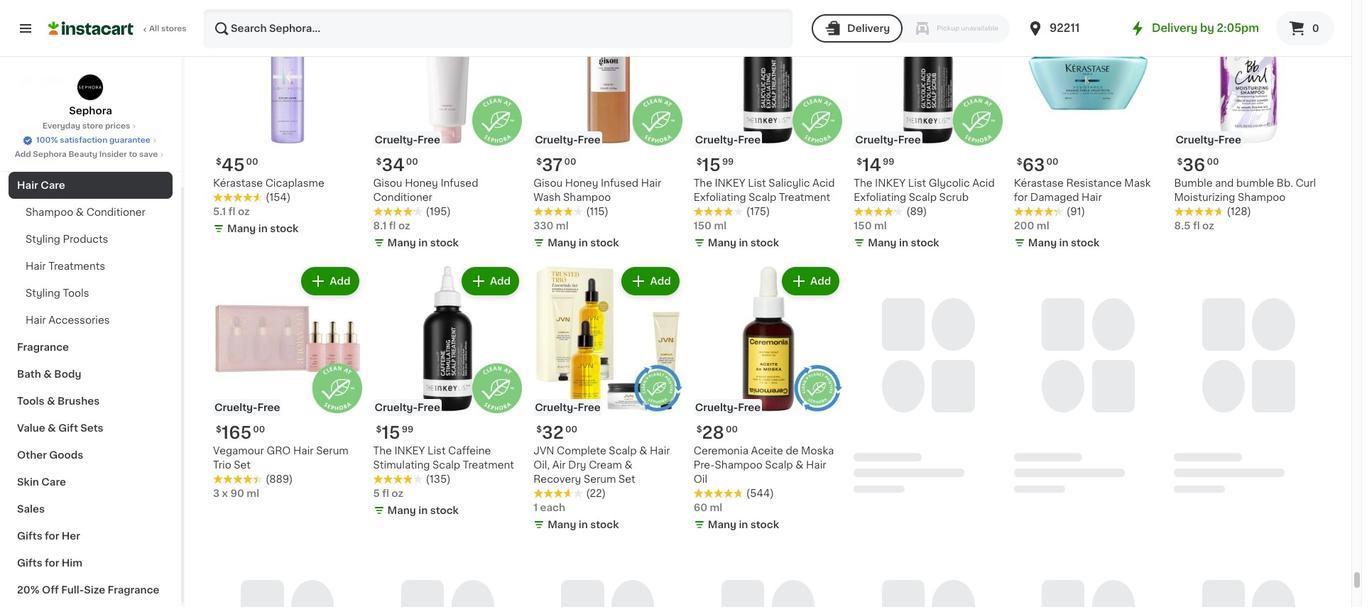 Task type: describe. For each thing, give the bounding box(es) containing it.
add button for the inkey list caffeine stimulating scalp treatment
[[463, 269, 518, 294]]

ml for 15
[[714, 221, 727, 231]]

caffeine
[[448, 446, 491, 456]]

cruelty-free for gisou honey infused hair wash shampoo
[[535, 135, 601, 145]]

many in stock for (115)
[[548, 238, 619, 248]]

in for (89)
[[900, 238, 909, 248]]

add for kérastase cicaplasme
[[330, 9, 351, 19]]

32
[[542, 425, 564, 441]]

99 for the inkey list salicylic acid exfoliating scalp treatment
[[723, 158, 734, 166]]

5.1 fl oz
[[213, 207, 250, 217]]

add button for kérastase resistance mask for damaged hair
[[1104, 1, 1159, 27]]

$ 32 00
[[537, 425, 578, 441]]

all
[[149, 25, 159, 33]]

hair care
[[17, 180, 65, 190]]

150 ml for 14
[[854, 221, 887, 231]]

bath & body link
[[9, 361, 173, 388]]

other
[[17, 451, 47, 460]]

in for (135)
[[419, 506, 428, 516]]

2:05pm
[[1218, 23, 1260, 33]]

0 vertical spatial sephora
[[69, 106, 112, 116]]

scalp inside jvn complete scalp & hair oil, air dry cream & recovery serum set
[[609, 446, 637, 456]]

honey for 37
[[565, 178, 599, 188]]

everyday
[[42, 122, 80, 130]]

treatment inside the inkey list salicylic acid exfoliating scalp treatment
[[780, 193, 831, 203]]

gifts for him
[[17, 559, 82, 568]]

body
[[54, 370, 81, 379]]

add for the inkey list glycolic acid exfoliating scalp scrub
[[971, 9, 992, 19]]

00 for 28
[[726, 425, 738, 434]]

(91)
[[1067, 207, 1086, 217]]

add for the inkey list salicylic acid exfoliating scalp treatment
[[811, 9, 832, 19]]

shampoo down hair care
[[26, 207, 73, 217]]

insider
[[99, 151, 127, 158]]

him
[[62, 559, 82, 568]]

stock for (22)
[[591, 520, 619, 530]]

add button for bumble and bumble bb. curl moisturizing shampoo
[[1265, 1, 1320, 27]]

de
[[786, 446, 799, 456]]

many for (91)
[[1029, 238, 1058, 248]]

bumble
[[1237, 178, 1275, 188]]

scalp inside the inkey list caffeine stimulating scalp treatment
[[433, 460, 461, 470]]

63
[[1023, 157, 1046, 173]]

vegamour
[[213, 446, 264, 456]]

hair inside vegamour gro hair serum trio set
[[293, 446, 314, 456]]

gifts for him link
[[9, 550, 173, 577]]

kérastase resistance mask for damaged hair
[[1015, 178, 1152, 203]]

add for gisou honey infused hair wash shampoo
[[651, 9, 671, 19]]

cruelty- for gisou honey infused hair wash shampoo
[[535, 135, 578, 145]]

0 horizontal spatial tools
[[17, 397, 44, 406]]

styling for styling products
[[26, 235, 60, 244]]

satisfaction
[[60, 136, 107, 144]]

add for ceremonia aceite de moska pre-shampoo scalp & hair oil
[[811, 276, 832, 286]]

in for (115)
[[579, 238, 588, 248]]

fl for 45
[[229, 207, 236, 217]]

5.1
[[213, 207, 226, 217]]

many for (175)
[[708, 238, 737, 248]]

add button for jvn complete scalp & hair oil, air dry cream & recovery serum set
[[624, 269, 678, 294]]

moska
[[802, 446, 834, 456]]

200 ml
[[1015, 221, 1050, 231]]

air
[[553, 460, 566, 470]]

cruelty- for the inkey list caffeine stimulating scalp treatment
[[375, 403, 418, 413]]

list for caffeine
[[428, 446, 446, 456]]

many in stock for (135)
[[388, 506, 459, 516]]

instacart logo image
[[48, 20, 134, 37]]

0
[[1313, 23, 1320, 33]]

the for the inkey list caffeine stimulating scalp treatment
[[373, 446, 392, 456]]

the inkey list glycolic acid exfoliating scalp scrub
[[854, 178, 995, 203]]

delivery by 2:05pm
[[1153, 23, 1260, 33]]

cruelty- for jvn complete scalp & hair oil, air dry cream & recovery serum set
[[535, 403, 578, 413]]

add button for gisou honey infused conditioner
[[463, 1, 518, 27]]

many in stock for (22)
[[548, 520, 619, 530]]

1 vertical spatial sephora
[[33, 151, 67, 158]]

add for vegamour gro hair serum trio set
[[330, 276, 351, 286]]

other goods link
[[9, 442, 173, 469]]

wash
[[534, 193, 561, 203]]

add button for ceremonia aceite de moska pre-shampoo scalp & hair oil
[[784, 269, 839, 294]]

stock for (544)
[[751, 520, 780, 530]]

00 for 45
[[246, 158, 258, 166]]

inkey for (135)
[[395, 446, 425, 456]]

damaged
[[1031, 193, 1080, 203]]

free for salicylic
[[738, 135, 761, 145]]

care for hair care
[[41, 180, 65, 190]]

& right complete
[[640, 446, 648, 456]]

prices
[[105, 122, 130, 130]]

many for (135)
[[388, 506, 416, 516]]

$ for gisou honey infused hair wash shampoo
[[537, 158, 542, 166]]

1
[[534, 503, 538, 513]]

$ 45 00
[[216, 157, 258, 173]]

product group containing 32
[[534, 264, 683, 535]]

$ 165 00
[[216, 425, 265, 441]]

fl for 34
[[389, 221, 396, 231]]

brushes
[[58, 397, 100, 406]]

99 for the inkey list caffeine stimulating scalp treatment
[[402, 425, 414, 434]]

skin care link
[[9, 469, 173, 496]]

hair inside jvn complete scalp & hair oil, air dry cream & recovery serum set
[[650, 446, 671, 456]]

ml for 14
[[875, 221, 887, 231]]

(889)
[[266, 474, 293, 484]]

cruelty- for bumble and bumble bb. curl moisturizing shampoo
[[1176, 135, 1219, 145]]

gisou honey infused hair wash shampoo
[[534, 178, 662, 203]]

honey for 34
[[405, 178, 438, 188]]

37
[[542, 157, 563, 173]]

$ 15 99 for the inkey list salicylic acid exfoliating scalp treatment
[[697, 157, 734, 173]]

15 for the inkey list caffeine stimulating scalp treatment
[[382, 425, 401, 441]]

free for caffeine
[[418, 403, 441, 413]]

0 button
[[1277, 11, 1335, 45]]

add button for kérastase cicaplasme
[[303, 1, 358, 27]]

value & gift sets
[[17, 424, 103, 433]]

the inkey list salicylic acid exfoliating scalp treatment
[[694, 178, 835, 203]]

skin care
[[17, 478, 66, 487]]

$ for jvn complete scalp & hair oil, air dry cream & recovery serum set
[[537, 425, 542, 434]]

(22)
[[586, 489, 606, 499]]

x
[[222, 489, 228, 499]]

0 horizontal spatial fragrance
[[17, 343, 69, 352]]

conditioner inside gisou honey infused conditioner
[[373, 193, 433, 203]]

again
[[72, 48, 100, 58]]

165
[[222, 425, 252, 441]]

& right cream
[[625, 460, 633, 470]]

$ for ceremonia aceite de moska pre-shampoo scalp & hair oil
[[697, 425, 703, 434]]

styling tools
[[26, 289, 89, 298]]

stock for (154)
[[270, 224, 299, 234]]

glycolic
[[929, 178, 970, 188]]

serum inside vegamour gro hair serum trio set
[[316, 446, 349, 456]]

mask
[[1125, 178, 1152, 188]]

3 x 90 ml
[[213, 489, 259, 499]]

value
[[17, 424, 45, 433]]

product group containing 45
[[213, 0, 362, 239]]

hair inside kérastase resistance mask for damaged hair
[[1082, 193, 1103, 203]]

bb.
[[1278, 178, 1294, 188]]

set inside jvn complete scalp & hair oil, air dry cream & recovery serum set
[[619, 474, 636, 484]]

off
[[42, 586, 59, 595]]

$ 34 00
[[376, 157, 418, 173]]

60
[[694, 503, 708, 513]]

cruelty-free for jvn complete scalp & hair oil, air dry cream & recovery serum set
[[535, 403, 601, 413]]

her
[[62, 532, 80, 541]]

many in stock for (175)
[[708, 238, 780, 248]]

cicaplasme
[[266, 178, 325, 188]]

buy
[[40, 48, 60, 58]]

$ for the inkey list caffeine stimulating scalp treatment
[[376, 425, 382, 434]]

28
[[703, 425, 725, 441]]

bumble and bumble bb. curl moisturizing shampoo
[[1175, 178, 1317, 203]]

salicylic
[[769, 178, 810, 188]]

oil,
[[534, 460, 550, 470]]

in for (175)
[[739, 238, 749, 248]]

acid for 14
[[973, 178, 995, 188]]

ml right 90 on the bottom left of the page
[[247, 489, 259, 499]]

00 for 63
[[1047, 158, 1059, 166]]

cruelty-free for vegamour gro hair serum trio set
[[215, 403, 280, 413]]

add button for vegamour gro hair serum trio set
[[303, 269, 358, 294]]

jvn complete scalp & hair oil, air dry cream & recovery serum set
[[534, 446, 671, 484]]

free for serum
[[258, 403, 280, 413]]

hair care link
[[9, 172, 173, 199]]

buy it again
[[40, 48, 100, 58]]

free for moska
[[738, 403, 761, 413]]

size
[[84, 586, 105, 595]]

100%
[[36, 136, 58, 144]]

inkey for (175)
[[715, 178, 746, 188]]

lists
[[40, 76, 64, 86]]

99 for the inkey list glycolic acid exfoliating scalp scrub
[[883, 158, 895, 166]]

care for skin care
[[41, 478, 66, 487]]

the inkey list caffeine stimulating scalp treatment
[[373, 446, 514, 470]]

Search field
[[205, 10, 792, 47]]

treatments
[[48, 262, 105, 271]]

in for (195)
[[419, 238, 428, 248]]

the for the inkey list salicylic acid exfoliating scalp treatment
[[694, 178, 713, 188]]

hair inside ceremonia aceite de moska pre-shampoo scalp & hair oil
[[807, 460, 827, 470]]

$ for bumble and bumble bb. curl moisturizing shampoo
[[1178, 158, 1183, 166]]

hair accessories link
[[9, 307, 173, 334]]

& down bath & body
[[47, 397, 55, 406]]

kérastase for 45
[[213, 178, 263, 188]]

(135)
[[426, 474, 451, 484]]

sephora link
[[69, 74, 112, 118]]

service type group
[[812, 14, 1010, 43]]

many for (22)
[[548, 520, 577, 530]]

many for (89)
[[869, 238, 897, 248]]

150 for 14
[[854, 221, 872, 231]]



Task type: vqa. For each thing, say whether or not it's contained in the screenshot.
vegamour
yes



Task type: locate. For each thing, give the bounding box(es) containing it.
honey inside gisou honey infused hair wash shampoo
[[565, 178, 599, 188]]

1 horizontal spatial 150 ml
[[854, 221, 887, 231]]

1 vertical spatial conditioner
[[86, 207, 146, 217]]

150 ml for 15
[[694, 221, 727, 231]]

gifts inside gifts for her link
[[17, 532, 42, 541]]

honey inside gisou honey infused conditioner
[[405, 178, 438, 188]]

each
[[540, 503, 566, 513]]

gisou honey infused conditioner
[[373, 178, 479, 203]]

00 inside $ 165 00
[[253, 425, 265, 434]]

shampoo inside gisou honey infused hair wash shampoo
[[564, 193, 611, 203]]

infused for 34
[[441, 178, 479, 188]]

cruelty- up the inkey list salicylic acid exfoliating scalp treatment
[[695, 135, 738, 145]]

★★★★★
[[213, 193, 263, 202], [213, 193, 263, 202], [534, 207, 584, 217], [534, 207, 584, 217], [854, 207, 904, 217], [854, 207, 904, 217], [373, 207, 423, 217], [373, 207, 423, 217], [694, 207, 744, 217], [694, 207, 744, 217], [1015, 207, 1064, 217], [1015, 207, 1064, 217], [1175, 207, 1225, 217], [1175, 207, 1225, 217], [213, 474, 263, 484], [213, 474, 263, 484], [373, 474, 423, 484], [373, 474, 423, 484], [534, 489, 584, 499], [534, 489, 584, 499], [694, 489, 744, 499], [694, 489, 744, 499]]

cruelty-free for the inkey list salicylic acid exfoliating scalp treatment
[[695, 135, 761, 145]]

sephora down 100%
[[33, 151, 67, 158]]

0 horizontal spatial list
[[428, 446, 446, 456]]

cruelty-
[[535, 135, 578, 145], [856, 135, 899, 145], [375, 135, 418, 145], [695, 135, 738, 145], [1176, 135, 1219, 145], [215, 403, 258, 413], [535, 403, 578, 413], [375, 403, 418, 413], [695, 403, 738, 413]]

oz for 15
[[392, 489, 404, 499]]

gisou inside gisou honey infused conditioner
[[373, 178, 403, 188]]

1 horizontal spatial honey
[[565, 178, 599, 188]]

14
[[863, 157, 882, 173]]

330
[[534, 221, 554, 231]]

$ for vegamour gro hair serum trio set
[[216, 425, 222, 434]]

& inside ceremonia aceite de moska pre-shampoo scalp & hair oil
[[796, 460, 804, 470]]

$ 15 99
[[697, 157, 734, 173], [376, 425, 414, 441]]

0 horizontal spatial serum
[[316, 446, 349, 456]]

0 horizontal spatial $ 15 99
[[376, 425, 414, 441]]

cruelty- up $ 36 00
[[1176, 135, 1219, 145]]

all stores link
[[48, 9, 188, 48]]

treatment down caffeine
[[463, 460, 514, 470]]

00 for 34
[[406, 158, 418, 166]]

$ inside $ 165 00
[[216, 425, 222, 434]]

00 inside $ 36 00
[[1208, 158, 1220, 166]]

stock down (195)
[[430, 238, 459, 248]]

free
[[578, 135, 601, 145], [899, 135, 921, 145], [418, 135, 441, 145], [738, 135, 761, 145], [1219, 135, 1242, 145], [258, 403, 280, 413], [578, 403, 601, 413], [418, 403, 441, 413], [738, 403, 761, 413]]

(115)
[[586, 207, 609, 217]]

0 vertical spatial 15
[[703, 157, 721, 173]]

(544)
[[747, 489, 774, 499]]

oz for 34
[[399, 221, 410, 231]]

cruelty-free up $ 36 00
[[1176, 135, 1242, 145]]

exfoliating inside the inkey list salicylic acid exfoliating scalp treatment
[[694, 193, 747, 203]]

00 right 36
[[1208, 158, 1220, 166]]

1 horizontal spatial treatment
[[780, 193, 831, 203]]

serum inside jvn complete scalp & hair oil, air dry cream & recovery serum set
[[584, 474, 616, 484]]

1 vertical spatial set
[[619, 474, 636, 484]]

15 for the inkey list salicylic acid exfoliating scalp treatment
[[703, 157, 721, 173]]

product group containing 165
[[213, 264, 362, 501]]

0 vertical spatial treatment
[[780, 193, 831, 203]]

$ 15 99 up the inkey list salicylic acid exfoliating scalp treatment
[[697, 157, 734, 173]]

hair treatments
[[26, 262, 105, 271]]

styling up hair treatments
[[26, 235, 60, 244]]

0 horizontal spatial beauty
[[69, 151, 97, 158]]

$ up "bumble"
[[1178, 158, 1183, 166]]

$ up 5.1
[[216, 158, 222, 166]]

holiday
[[17, 126, 57, 136]]

1 gifts from the top
[[17, 532, 42, 541]]

scalp inside the inkey list salicylic acid exfoliating scalp treatment
[[749, 193, 777, 203]]

1 vertical spatial serum
[[584, 474, 616, 484]]

(128)
[[1228, 207, 1252, 217]]

add button
[[303, 1, 358, 27], [463, 1, 518, 27], [624, 1, 678, 27], [784, 1, 839, 27], [944, 1, 999, 27], [1104, 1, 1159, 27], [1265, 1, 1320, 27], [303, 269, 358, 294], [463, 269, 518, 294], [624, 269, 678, 294], [784, 269, 839, 294]]

2 gisou from the left
[[373, 178, 403, 188]]

00 inside $ 28 00
[[726, 425, 738, 434]]

styling down hair treatments
[[26, 289, 60, 298]]

$ inside $ 63 00
[[1017, 158, 1023, 166]]

makeup
[[17, 153, 58, 163]]

fl right 5
[[382, 489, 389, 499]]

0 vertical spatial set
[[234, 460, 251, 470]]

beauty down satisfaction
[[69, 151, 97, 158]]

many in stock down (22)
[[548, 520, 619, 530]]

many down 330 ml
[[548, 238, 577, 248]]

$ up "stimulating"
[[376, 425, 382, 434]]

inkey inside the inkey list caffeine stimulating scalp treatment
[[395, 446, 425, 456]]

oz for 45
[[238, 207, 250, 217]]

product group containing 36
[[1175, 0, 1324, 233]]

in for (91)
[[1060, 238, 1069, 248]]

many for (195)
[[388, 238, 416, 248]]

$ for gisou honey infused conditioner
[[376, 158, 382, 166]]

99 inside the $ 14 99
[[883, 158, 895, 166]]

many in stock down (544)
[[708, 520, 780, 530]]

for up 200 in the right of the page
[[1015, 193, 1028, 203]]

$ inside $ 45 00
[[216, 158, 222, 166]]

acid for 15
[[813, 178, 835, 188]]

1 horizontal spatial gisou
[[534, 178, 563, 188]]

2 horizontal spatial the
[[854, 178, 873, 188]]

list up (89)
[[909, 178, 927, 188]]

100% satisfaction guarantee
[[36, 136, 151, 144]]

1 honey from the left
[[565, 178, 599, 188]]

many in stock for (89)
[[869, 238, 940, 248]]

8.1 fl oz
[[373, 221, 410, 231]]

2 150 ml from the left
[[694, 221, 727, 231]]

cruelty-free for gisou honey infused conditioner
[[375, 135, 441, 145]]

2 styling from the top
[[26, 289, 60, 298]]

fl right the 8.1
[[389, 221, 396, 231]]

ml down the inkey list glycolic acid exfoliating scalp scrub
[[875, 221, 887, 231]]

3
[[213, 489, 220, 499]]

ceremonia aceite de moska pre-shampoo scalp & hair oil
[[694, 446, 834, 484]]

shampoo inside bumble and bumble bb. curl moisturizing shampoo
[[1239, 193, 1286, 203]]

add button for the inkey list glycolic acid exfoliating scalp scrub
[[944, 1, 999, 27]]

in for (22)
[[579, 520, 588, 530]]

all stores
[[149, 25, 187, 33]]

for
[[1015, 193, 1028, 203], [45, 532, 59, 541], [45, 559, 59, 568]]

0 vertical spatial conditioner
[[373, 193, 433, 203]]

conditioner up 8.1 fl oz
[[373, 193, 433, 203]]

shampoo
[[564, 193, 611, 203], [1239, 193, 1286, 203], [26, 207, 73, 217], [715, 460, 763, 470]]

2 gifts from the top
[[17, 559, 42, 568]]

0 horizontal spatial conditioner
[[86, 207, 146, 217]]

cruelty- for the inkey list salicylic acid exfoliating scalp treatment
[[695, 135, 738, 145]]

00 right the 45
[[246, 158, 258, 166]]

sales link
[[9, 496, 173, 523]]

list for salicylic
[[748, 178, 767, 188]]

shampoo up (115) on the top left
[[564, 193, 611, 203]]

kérastase for 63
[[1015, 178, 1064, 188]]

$ 15 99 up "stimulating"
[[376, 425, 414, 441]]

0 horizontal spatial the
[[373, 446, 392, 456]]

2 vertical spatial for
[[45, 559, 59, 568]]

99 right "14"
[[883, 158, 895, 166]]

00 for 32
[[566, 425, 578, 434]]

list inside the inkey list glycolic acid exfoliating scalp scrub
[[909, 178, 927, 188]]

1 each
[[534, 503, 566, 513]]

care inside 'link'
[[41, 478, 66, 487]]

many
[[227, 224, 256, 234], [548, 238, 577, 248], [869, 238, 897, 248], [388, 238, 416, 248], [708, 238, 737, 248], [1029, 238, 1058, 248], [388, 506, 416, 516], [548, 520, 577, 530], [708, 520, 737, 530]]

fragrance link
[[9, 334, 173, 361]]

1 horizontal spatial infused
[[601, 178, 639, 188]]

0 vertical spatial beauty
[[125, 126, 161, 136]]

acid inside the inkey list glycolic acid exfoliating scalp scrub
[[973, 178, 995, 188]]

0 horizontal spatial infused
[[441, 178, 479, 188]]

2 horizontal spatial 99
[[883, 158, 895, 166]]

1 horizontal spatial $ 15 99
[[697, 157, 734, 173]]

gifts for her link
[[9, 523, 173, 550]]

2 kérastase from the left
[[1015, 178, 1064, 188]]

gisou for 37
[[534, 178, 563, 188]]

1 horizontal spatial inkey
[[715, 178, 746, 188]]

cruelty-free for ceremonia aceite de moska pre-shampoo scalp & hair oil
[[695, 403, 761, 413]]

1 horizontal spatial 150
[[854, 221, 872, 231]]

00 inside $ 63 00
[[1047, 158, 1059, 166]]

treatment
[[780, 193, 831, 203], [463, 460, 514, 470]]

& left gift
[[48, 424, 56, 433]]

2 150 from the left
[[694, 221, 712, 231]]

0 horizontal spatial treatment
[[463, 460, 514, 470]]

treatment inside the inkey list caffeine stimulating scalp treatment
[[463, 460, 514, 470]]

holiday party ready beauty
[[17, 126, 161, 136]]

bath
[[17, 370, 41, 379]]

gifts up 20%
[[17, 559, 42, 568]]

cruelty- for gisou honey infused conditioner
[[375, 135, 418, 145]]

scalp for 28
[[766, 460, 793, 470]]

1 vertical spatial for
[[45, 532, 59, 541]]

0 horizontal spatial delivery
[[848, 23, 891, 33]]

pre-
[[694, 460, 715, 470]]

gifts for her
[[17, 532, 80, 541]]

free for bb.
[[1219, 135, 1242, 145]]

add button for the inkey list salicylic acid exfoliating scalp treatment
[[784, 1, 839, 27]]

recovery
[[534, 474, 582, 484]]

many down 8.1 fl oz
[[388, 238, 416, 248]]

0 horizontal spatial honey
[[405, 178, 438, 188]]

exfoliating inside the inkey list glycolic acid exfoliating scalp scrub
[[854, 193, 907, 203]]

0 horizontal spatial sephora
[[33, 151, 67, 158]]

serum up (22)
[[584, 474, 616, 484]]

list up (135)
[[428, 446, 446, 456]]

gifts down sales
[[17, 532, 42, 541]]

add for gisou honey infused conditioner
[[490, 9, 511, 19]]

gisou down 34
[[373, 178, 403, 188]]

0 horizontal spatial kérastase
[[213, 178, 263, 188]]

list inside the inkey list caffeine stimulating scalp treatment
[[428, 446, 446, 456]]

$ inside $ 28 00
[[697, 425, 703, 434]]

cruelty-free up $ 28 00
[[695, 403, 761, 413]]

infused up (195)
[[441, 178, 479, 188]]

beauty inside holiday party ready beauty link
[[125, 126, 161, 136]]

0 vertical spatial for
[[1015, 193, 1028, 203]]

free for hair
[[578, 135, 601, 145]]

cruelty- for ceremonia aceite de moska pre-shampoo scalp & hair oil
[[695, 403, 738, 413]]

bath & body
[[17, 370, 81, 379]]

0 horizontal spatial 15
[[382, 425, 401, 441]]

1 horizontal spatial kérastase
[[1015, 178, 1064, 188]]

shampoo down bumble
[[1239, 193, 1286, 203]]

set inside vegamour gro hair serum trio set
[[234, 460, 251, 470]]

00
[[246, 158, 258, 166], [565, 158, 577, 166], [406, 158, 418, 166], [1047, 158, 1059, 166], [1208, 158, 1220, 166], [253, 425, 265, 434], [566, 425, 578, 434], [726, 425, 738, 434]]

$ for kérastase resistance mask for damaged hair
[[1017, 158, 1023, 166]]

care
[[41, 180, 65, 190], [41, 478, 66, 487]]

for left her
[[45, 532, 59, 541]]

set down cream
[[619, 474, 636, 484]]

inkey left the salicylic
[[715, 178, 746, 188]]

inkey up "stimulating"
[[395, 446, 425, 456]]

gisou for 34
[[373, 178, 403, 188]]

beauty up save
[[125, 126, 161, 136]]

1 vertical spatial tools
[[17, 397, 44, 406]]

guarantee
[[109, 136, 151, 144]]

add button for gisou honey infused hair wash shampoo
[[624, 1, 678, 27]]

scalp up (135)
[[433, 460, 461, 470]]

stock for (89)
[[911, 238, 940, 248]]

free for conditioner
[[418, 135, 441, 145]]

99 up the inkey list salicylic acid exfoliating scalp treatment
[[723, 158, 734, 166]]

the inside the inkey list caffeine stimulating scalp treatment
[[373, 446, 392, 456]]

1 vertical spatial 15
[[382, 425, 401, 441]]

1 horizontal spatial beauty
[[125, 126, 161, 136]]

shampoo inside ceremonia aceite de moska pre-shampoo scalp & hair oil
[[715, 460, 763, 470]]

8.1
[[373, 221, 387, 231]]

aceite
[[751, 446, 784, 456]]

stock down (22)
[[591, 520, 619, 530]]

& up products at the left of the page
[[76, 207, 84, 217]]

many in stock down (195)
[[388, 238, 459, 248]]

acid right glycolic
[[973, 178, 995, 188]]

99
[[883, 158, 895, 166], [723, 158, 734, 166], [402, 425, 414, 434]]

00 right 28
[[726, 425, 738, 434]]

00 inside $ 32 00
[[566, 425, 578, 434]]

1 horizontal spatial exfoliating
[[854, 193, 907, 203]]

sephora up store
[[69, 106, 112, 116]]

1 vertical spatial $ 15 99
[[376, 425, 414, 441]]

in down (154)
[[258, 224, 268, 234]]

0 horizontal spatial 150 ml
[[694, 221, 727, 231]]

200
[[1015, 221, 1035, 231]]

product group containing 37
[[534, 0, 683, 253]]

(154)
[[266, 193, 291, 203]]

scalp inside the inkey list glycolic acid exfoliating scalp scrub
[[909, 193, 937, 203]]

0 vertical spatial gifts
[[17, 532, 42, 541]]

1 vertical spatial gifts
[[17, 559, 42, 568]]

product group
[[213, 0, 362, 239], [373, 0, 522, 253], [534, 0, 683, 253], [694, 0, 843, 253], [854, 0, 1003, 253], [1015, 0, 1164, 253], [1175, 0, 1324, 233], [213, 264, 362, 501], [373, 264, 522, 521], [534, 264, 683, 535], [694, 264, 843, 535]]

exfoliating
[[854, 193, 907, 203], [694, 193, 747, 203]]

in
[[258, 224, 268, 234], [579, 238, 588, 248], [900, 238, 909, 248], [419, 238, 428, 248], [739, 238, 749, 248], [1060, 238, 1069, 248], [419, 506, 428, 516], [579, 520, 588, 530], [739, 520, 749, 530]]

gisou up wash
[[534, 178, 563, 188]]

sephora logo image
[[77, 74, 104, 101]]

0 horizontal spatial gisou
[[373, 178, 403, 188]]

$ inside $ 37 00
[[537, 158, 542, 166]]

$ inside $ 32 00
[[537, 425, 542, 434]]

1 vertical spatial treatment
[[463, 460, 514, 470]]

1 horizontal spatial sephora
[[69, 106, 112, 116]]

0 vertical spatial serum
[[316, 446, 349, 456]]

hair accessories
[[26, 316, 110, 325]]

stock for (195)
[[430, 238, 459, 248]]

cream
[[589, 460, 622, 470]]

00 inside $ 37 00
[[565, 158, 577, 166]]

00 inside $ 45 00
[[246, 158, 258, 166]]

cruelty-free up $ 37 00
[[535, 135, 601, 145]]

$ up jvn
[[537, 425, 542, 434]]

ready
[[89, 126, 122, 136]]

for for him
[[45, 559, 59, 568]]

1 horizontal spatial set
[[619, 474, 636, 484]]

ml for 63
[[1037, 221, 1050, 231]]

92211
[[1050, 23, 1080, 33]]

cruelty-free for the inkey list glycolic acid exfoliating scalp scrub
[[856, 135, 921, 145]]

stock
[[270, 224, 299, 234], [591, 238, 619, 248], [911, 238, 940, 248], [430, 238, 459, 248], [751, 238, 780, 248], [1072, 238, 1100, 248], [430, 506, 459, 516], [591, 520, 619, 530], [751, 520, 780, 530]]

cruelty- for vegamour gro hair serum trio set
[[215, 403, 258, 413]]

tools
[[63, 289, 89, 298], [17, 397, 44, 406]]

many down 5.1 fl oz
[[227, 224, 256, 234]]

scalp up (89)
[[909, 193, 937, 203]]

product group containing 34
[[373, 0, 522, 253]]

many in stock for (91)
[[1029, 238, 1100, 248]]

conditioner up styling products link
[[86, 207, 146, 217]]

inkey inside the inkey list glycolic acid exfoliating scalp scrub
[[876, 178, 906, 188]]

1 horizontal spatial list
[[748, 178, 767, 188]]

product group containing 14
[[854, 0, 1003, 253]]

oz right 5.1
[[238, 207, 250, 217]]

fl
[[229, 207, 236, 217], [389, 221, 396, 231], [1194, 221, 1201, 231], [382, 489, 389, 499]]

scalp inside ceremonia aceite de moska pre-shampoo scalp & hair oil
[[766, 460, 793, 470]]

styling inside styling products link
[[26, 235, 60, 244]]

many down '60 ml'
[[708, 520, 737, 530]]

ml for 37
[[556, 221, 569, 231]]

free up complete
[[578, 403, 601, 413]]

scalp
[[909, 193, 937, 203], [749, 193, 777, 203], [609, 446, 637, 456], [433, 460, 461, 470], [766, 460, 793, 470]]

free for &
[[578, 403, 601, 413]]

0 horizontal spatial 99
[[402, 425, 414, 434]]

00 inside '$ 34 00'
[[406, 158, 418, 166]]

scalp up (175)
[[749, 193, 777, 203]]

1 horizontal spatial fragrance
[[108, 586, 160, 595]]

delivery button
[[812, 14, 903, 43]]

treatment down the salicylic
[[780, 193, 831, 203]]

free for glycolic
[[899, 135, 921, 145]]

inkey down the $ 14 99
[[876, 178, 906, 188]]

for for her
[[45, 532, 59, 541]]

1 horizontal spatial conditioner
[[373, 193, 433, 203]]

1 kérastase from the left
[[213, 178, 263, 188]]

holiday party ready beauty link
[[9, 118, 173, 145]]

to
[[129, 151, 137, 158]]

many down the inkey list salicylic acid exfoliating scalp treatment
[[708, 238, 737, 248]]

1 150 from the left
[[854, 221, 872, 231]]

the
[[854, 178, 873, 188], [694, 178, 713, 188], [373, 446, 392, 456]]

1 horizontal spatial 15
[[703, 157, 721, 173]]

gisou inside gisou honey infused hair wash shampoo
[[534, 178, 563, 188]]

infused up (115) on the top left
[[601, 178, 639, 188]]

1 horizontal spatial tools
[[63, 289, 89, 298]]

gifts inside gifts for him link
[[17, 559, 42, 568]]

styling for styling tools
[[26, 289, 60, 298]]

$ for kérastase cicaplasme
[[216, 158, 222, 166]]

free up $ 36 00
[[1219, 135, 1242, 145]]

styling tools link
[[9, 280, 173, 307]]

stock down (135)
[[430, 506, 459, 516]]

party
[[59, 126, 87, 136]]

$ up the vegamour
[[216, 425, 222, 434]]

add for the inkey list caffeine stimulating scalp treatment
[[490, 276, 511, 286]]

2 infused from the left
[[441, 178, 479, 188]]

$ up ceremonia
[[697, 425, 703, 434]]

product group containing 28
[[694, 264, 843, 535]]

99 up "stimulating"
[[402, 425, 414, 434]]

1 vertical spatial styling
[[26, 289, 60, 298]]

free up aceite
[[738, 403, 761, 413]]

free up gisou honey infused hair wash shampoo
[[578, 135, 601, 145]]

product group containing 63
[[1015, 0, 1164, 253]]

inkey for (89)
[[876, 178, 906, 188]]

the inside the inkey list glycolic acid exfoliating scalp scrub
[[854, 178, 873, 188]]

kérastase down $ 45 00
[[213, 178, 263, 188]]

free up the inkey list salicylic acid exfoliating scalp treatment
[[738, 135, 761, 145]]

gifts for gifts for him
[[17, 559, 42, 568]]

1 vertical spatial care
[[41, 478, 66, 487]]

& right bath
[[44, 370, 52, 379]]

dry
[[569, 460, 587, 470]]

infused for 37
[[601, 178, 639, 188]]

1 acid from the left
[[973, 178, 995, 188]]

infused inside gisou honey infused hair wash shampoo
[[601, 178, 639, 188]]

fl right 8.5
[[1194, 221, 1201, 231]]

accessories
[[48, 316, 110, 325]]

many down each
[[548, 520, 577, 530]]

kérastase inside kérastase resistance mask for damaged hair
[[1015, 178, 1064, 188]]

infused inside gisou honey infused conditioner
[[441, 178, 479, 188]]

1 horizontal spatial delivery
[[1153, 23, 1198, 33]]

2 honey from the left
[[405, 178, 438, 188]]

many in stock for (544)
[[708, 520, 780, 530]]

0 horizontal spatial set
[[234, 460, 251, 470]]

1 vertical spatial beauty
[[69, 151, 97, 158]]

inkey inside the inkey list salicylic acid exfoliating scalp treatment
[[715, 178, 746, 188]]

in down (544)
[[739, 520, 749, 530]]

1 vertical spatial fragrance
[[108, 586, 160, 595]]

styling inside 'styling tools' link
[[26, 289, 60, 298]]

gro
[[267, 446, 291, 456]]

2 horizontal spatial list
[[909, 178, 927, 188]]

scalp for 15
[[749, 193, 777, 203]]

the inside the inkey list salicylic acid exfoliating scalp treatment
[[694, 178, 713, 188]]

0 horizontal spatial inkey
[[395, 446, 425, 456]]

beauty inside "add sephora beauty insider to save" link
[[69, 151, 97, 158]]

0 vertical spatial $ 15 99
[[697, 157, 734, 173]]

scalp down aceite
[[766, 460, 793, 470]]

acid right the salicylic
[[813, 178, 835, 188]]

0 horizontal spatial 150
[[694, 221, 712, 231]]

0 horizontal spatial acid
[[813, 178, 835, 188]]

100% satisfaction guarantee button
[[22, 132, 159, 146]]

stock down (89)
[[911, 238, 940, 248]]

oz right 8.5
[[1203, 221, 1215, 231]]

ml down the inkey list salicylic acid exfoliating scalp treatment
[[714, 221, 727, 231]]

cruelty- up $ 32 00
[[535, 403, 578, 413]]

2 acid from the left
[[813, 178, 835, 188]]

00 for 36
[[1208, 158, 1220, 166]]

styling products
[[26, 235, 108, 244]]

delivery for delivery
[[848, 23, 891, 33]]

kérastase cicaplasme
[[213, 178, 325, 188]]

in for (544)
[[739, 520, 749, 530]]

hair treatments link
[[9, 253, 173, 280]]

2 horizontal spatial inkey
[[876, 178, 906, 188]]

$ up gisou honey infused conditioner
[[376, 158, 382, 166]]

cruelty-free up "stimulating"
[[375, 403, 441, 413]]

gifts for gifts for her
[[17, 532, 42, 541]]

1 exfoliating from the left
[[854, 193, 907, 203]]

conditioner
[[373, 193, 433, 203], [86, 207, 146, 217]]

None search field
[[203, 9, 794, 48]]

1 gisou from the left
[[534, 178, 563, 188]]

everyday store prices
[[42, 122, 130, 130]]

for inside kérastase resistance mask for damaged hair
[[1015, 193, 1028, 203]]

fl for 15
[[382, 489, 389, 499]]

makeup link
[[9, 145, 173, 172]]

1 styling from the top
[[26, 235, 60, 244]]

exfoliating for 15
[[694, 193, 747, 203]]

ml for 28
[[710, 503, 723, 513]]

fragrance right size
[[108, 586, 160, 595]]

many for (154)
[[227, 224, 256, 234]]

cruelty- up 165
[[215, 403, 258, 413]]

2 exfoliating from the left
[[694, 193, 747, 203]]

0 vertical spatial care
[[41, 180, 65, 190]]

acid inside the inkey list salicylic acid exfoliating scalp treatment
[[813, 178, 835, 188]]

0 vertical spatial tools
[[63, 289, 89, 298]]

fragrance up bath & body
[[17, 343, 69, 352]]

delivery by 2:05pm link
[[1130, 20, 1260, 37]]

1 infused from the left
[[601, 178, 639, 188]]

full-
[[61, 586, 84, 595]]

skin
[[17, 478, 39, 487]]

$ inside the $ 14 99
[[857, 158, 863, 166]]

00 for 165
[[253, 425, 265, 434]]

$ inside '$ 34 00'
[[376, 158, 382, 166]]

00 right "32"
[[566, 425, 578, 434]]

oz right 5
[[392, 489, 404, 499]]

1 horizontal spatial 99
[[723, 158, 734, 166]]

150 ml inside product group
[[854, 221, 887, 231]]

store
[[82, 122, 103, 130]]

delivery inside button
[[848, 23, 891, 33]]

cruelty-free for the inkey list caffeine stimulating scalp treatment
[[375, 403, 441, 413]]

stock for (91)
[[1072, 238, 1100, 248]]

free up $ 165 00
[[258, 403, 280, 413]]

hair inside gisou honey infused hair wash shampoo
[[641, 178, 662, 188]]

0 horizontal spatial exfoliating
[[694, 193, 747, 203]]

cruelty- up the $ 14 99
[[856, 135, 899, 145]]

honey down $ 37 00
[[565, 178, 599, 188]]

list inside the inkey list salicylic acid exfoliating scalp treatment
[[748, 178, 767, 188]]

in for (154)
[[258, 224, 268, 234]]

0 vertical spatial fragrance
[[17, 343, 69, 352]]

1 horizontal spatial the
[[694, 178, 713, 188]]

& down de
[[796, 460, 804, 470]]

8.5
[[1175, 221, 1191, 231]]

list up (175)
[[748, 178, 767, 188]]

330 ml
[[534, 221, 569, 231]]

infused
[[601, 178, 639, 188], [441, 178, 479, 188]]

1 150 ml from the left
[[854, 221, 887, 231]]

0 vertical spatial styling
[[26, 235, 60, 244]]

scalp up cream
[[609, 446, 637, 456]]

8.5 fl oz
[[1175, 221, 1215, 231]]

1 horizontal spatial acid
[[973, 178, 995, 188]]

$ inside $ 36 00
[[1178, 158, 1183, 166]]

many in stock
[[227, 224, 299, 234], [548, 238, 619, 248], [869, 238, 940, 248], [388, 238, 459, 248], [708, 238, 780, 248], [1029, 238, 1100, 248], [388, 506, 459, 516], [548, 520, 619, 530], [708, 520, 780, 530]]

fl for 36
[[1194, 221, 1201, 231]]

36
[[1183, 157, 1206, 173]]

1 horizontal spatial serum
[[584, 474, 616, 484]]



